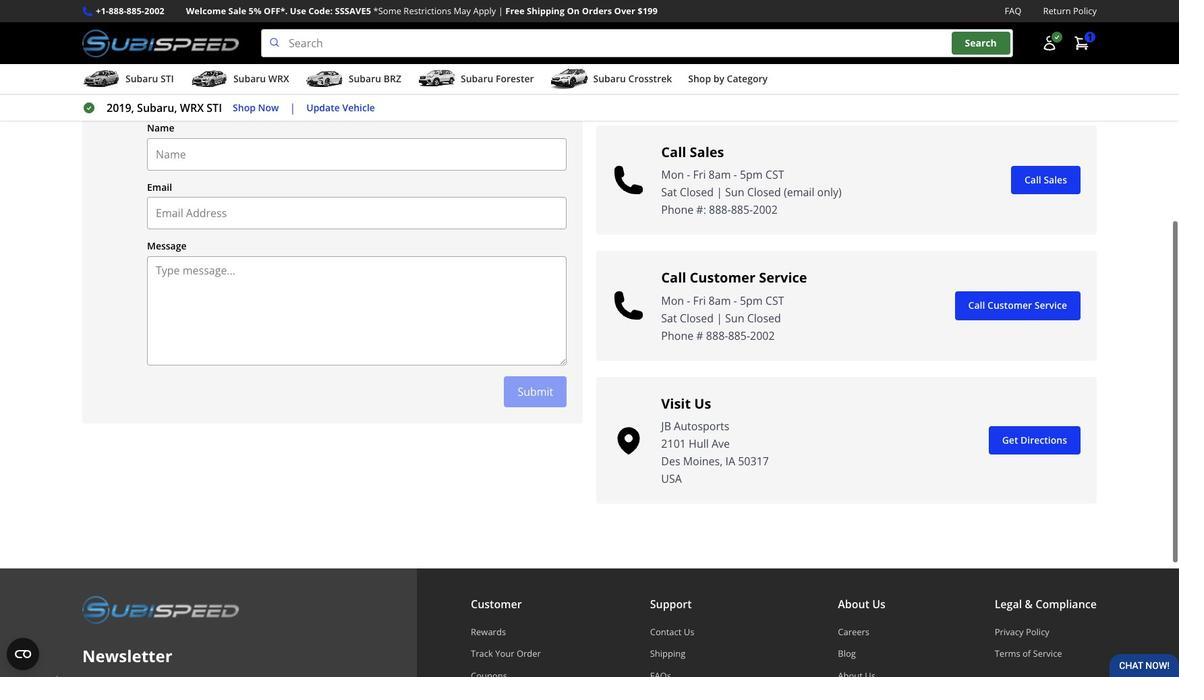 Task type: locate. For each thing, give the bounding box(es) containing it.
1 vertical spatial 888-
[[709, 202, 731, 217]]

subaru down message
[[233, 72, 266, 85]]

us inside visit us jb autosports 2101 hull ave des moines, ia 50317 usa
[[694, 394, 711, 413]]

contact us link
[[650, 626, 729, 638]]

questions inside send us a message most questions are responded within 24 hours. for immediate assistance, please call us or use our live chat. to send a message, please fill out the following fields:
[[172, 76, 215, 89]]

shipping left the on
[[527, 5, 565, 17]]

policy up 1
[[1073, 5, 1097, 17]]

fri inside call sales mon - fri 8am - 5pm cst sat closed | sun closed (email only) phone #: 888-885-2002
[[693, 167, 706, 182]]

subaru left call
[[461, 72, 493, 85]]

1 horizontal spatial sales
[[1044, 173, 1067, 186]]

0 horizontal spatial us
[[183, 52, 199, 70]]

1 vertical spatial shop
[[233, 101, 256, 114]]

0 vertical spatial customer
[[690, 269, 756, 287]]

shop for shop now
[[233, 101, 256, 114]]

1 vertical spatial wrx
[[180, 101, 204, 115]]

over
[[614, 5, 635, 17]]

*some
[[373, 5, 401, 17]]

1 phone from the top
[[661, 202, 694, 217]]

fri
[[693, 167, 706, 182], [693, 293, 706, 308]]

5 subaru from the left
[[593, 72, 626, 85]]

1 8am from the top
[[709, 167, 731, 182]]

1 vertical spatial 885-
[[731, 202, 753, 217]]

+1-
[[96, 5, 109, 17]]

0 vertical spatial mon
[[661, 167, 684, 182]]

phone inside call sales mon - fri 8am - 5pm cst sat closed | sun closed (email only) phone #: 888-885-2002
[[661, 202, 694, 217]]

885- right +1-
[[127, 5, 144, 17]]

0 horizontal spatial please
[[294, 91, 323, 104]]

message
[[147, 240, 187, 252]]

&
[[1025, 597, 1033, 612]]

subaru for subaru brz
[[349, 72, 381, 85]]

call inside call sales mon - fri 8am - 5pm cst sat closed | sun closed (email only) phone #: 888-885-2002
[[661, 143, 686, 161]]

please
[[475, 76, 503, 89], [294, 91, 323, 104]]

0 vertical spatial policy
[[1073, 5, 1097, 17]]

2002 up send
[[144, 5, 164, 17]]

order
[[517, 648, 541, 660]]

1 vertical spatial subispeed logo image
[[82, 596, 240, 624]]

blog
[[838, 648, 856, 660]]

0 vertical spatial shipping
[[527, 5, 565, 17]]

submit
[[518, 384, 553, 399]]

1 horizontal spatial policy
[[1073, 5, 1097, 17]]

1 cst from the top
[[766, 167, 784, 182]]

0 vertical spatial subispeed logo image
[[82, 29, 240, 57]]

us up shipping link
[[684, 626, 695, 638]]

crosstrek
[[628, 72, 672, 85]]

code:
[[308, 5, 333, 17]]

call
[[661, 143, 686, 161], [1025, 173, 1042, 186], [661, 269, 686, 287], [969, 299, 985, 312]]

0 horizontal spatial shop
[[233, 101, 256, 114]]

us for about
[[872, 597, 886, 612]]

#:
[[696, 202, 706, 217]]

us
[[183, 52, 199, 70], [523, 76, 533, 89]]

call for call customer service mon - fri 8am - 5pm cst sat closed | sun closed phone # 888-885-2002
[[661, 269, 686, 287]]

2 sun from the top
[[725, 311, 745, 326]]

open widget image
[[7, 638, 39, 671]]

885- right #
[[728, 328, 750, 343]]

1 vertical spatial 2002
[[753, 202, 778, 217]]

a right send
[[243, 91, 248, 104]]

1 vertical spatial sun
[[725, 311, 745, 326]]

shipping link
[[650, 648, 729, 660]]

a subaru wrx thumbnail image image
[[190, 69, 228, 89]]

1 vertical spatial please
[[294, 91, 323, 104]]

0 vertical spatial 5pm
[[740, 167, 763, 182]]

2 vertical spatial 885-
[[728, 328, 750, 343]]

get directions
[[1002, 433, 1067, 446]]

a subaru brz thumbnail image image
[[305, 69, 343, 89]]

8am inside call sales mon - fri 8am - 5pm cst sat closed | sun closed (email only) phone #: 888-885-2002
[[709, 167, 731, 182]]

2 vertical spatial 888-
[[706, 328, 728, 343]]

1 horizontal spatial us
[[523, 76, 533, 89]]

1 vertical spatial 5pm
[[740, 293, 763, 308]]

questions inside faqs frequently asked questions you can get quick answers for.
[[750, 77, 800, 92]]

2 5pm from the top
[[740, 293, 763, 308]]

5pm
[[740, 167, 763, 182], [740, 293, 763, 308]]

5%
[[249, 5, 262, 17]]

1 vertical spatial fri
[[693, 293, 706, 308]]

answers
[[893, 77, 934, 92]]

sti right chat.
[[207, 101, 222, 115]]

1 vertical spatial us
[[872, 597, 886, 612]]

1 5pm from the top
[[740, 167, 763, 182]]

0 vertical spatial sales
[[690, 143, 724, 161]]

+1-888-885-2002 link
[[96, 4, 164, 18]]

| inside call sales mon - fri 8am - 5pm cst sat closed | sun closed (email only) phone #: 888-885-2002
[[717, 185, 723, 200]]

0 vertical spatial fri
[[693, 167, 706, 182]]

a subaru crosstrek thumbnail image image
[[550, 69, 588, 89]]

service inside call customer service mon - fri 8am - 5pm cst sat closed | sun closed phone # 888-885-2002
[[759, 269, 807, 287]]

policy inside return policy link
[[1073, 5, 1097, 17]]

support
[[650, 597, 692, 612]]

1 horizontal spatial customer
[[690, 269, 756, 287]]

1 horizontal spatial wrx
[[268, 72, 289, 85]]

des
[[661, 454, 680, 469]]

885- right #:
[[731, 202, 753, 217]]

us right send
[[183, 52, 199, 70]]

1 sun from the top
[[725, 185, 745, 200]]

8am
[[709, 167, 731, 182], [709, 293, 731, 308]]

0 horizontal spatial a
[[202, 52, 211, 70]]

0 vertical spatial wrx
[[268, 72, 289, 85]]

call for call sales
[[1025, 173, 1042, 186]]

update vehicle
[[306, 101, 375, 114]]

0 vertical spatial service
[[759, 269, 807, 287]]

customer
[[690, 269, 756, 287], [988, 299, 1032, 312], [471, 597, 522, 612]]

0 vertical spatial us
[[694, 394, 711, 413]]

1 vertical spatial policy
[[1026, 626, 1050, 638]]

a subaru sti thumbnail image image
[[82, 69, 120, 89]]

subaru up the 'our' on the top left of page
[[125, 72, 158, 85]]

1 vertical spatial sat
[[661, 311, 677, 326]]

1 vertical spatial customer
[[988, 299, 1032, 312]]

0 vertical spatial phone
[[661, 202, 694, 217]]

call for call sales mon - fri 8am - 5pm cst sat closed | sun closed (email only) phone #: 888-885-2002
[[661, 143, 686, 161]]

moines,
[[683, 454, 723, 469]]

1 vertical spatial cst
[[766, 293, 784, 308]]

sti
[[161, 72, 174, 85], [207, 101, 222, 115]]

1 vertical spatial phone
[[661, 328, 694, 343]]

subaru for subaru sti
[[125, 72, 158, 85]]

2 vertical spatial service
[[1033, 648, 1062, 660]]

fri up #
[[693, 293, 706, 308]]

0 vertical spatial a
[[202, 52, 211, 70]]

0 vertical spatial sat
[[661, 185, 677, 200]]

policy for privacy policy
[[1026, 626, 1050, 638]]

2002
[[144, 5, 164, 17], [753, 202, 778, 217], [750, 328, 775, 343]]

1 horizontal spatial shop
[[688, 72, 711, 85]]

faqs frequently asked questions you can get quick answers for.
[[661, 52, 955, 92]]

contact us
[[650, 626, 695, 638]]

2 mon from the top
[[661, 293, 684, 308]]

search input field
[[261, 29, 1013, 57]]

sti down send
[[161, 72, 174, 85]]

questions left you on the right top of page
[[750, 77, 800, 92]]

or
[[535, 76, 545, 89]]

1 horizontal spatial a
[[243, 91, 248, 104]]

assistance,
[[424, 76, 472, 89]]

1 vertical spatial service
[[1035, 299, 1067, 312]]

a subaru forester thumbnail image image
[[418, 69, 455, 89]]

1 fri from the top
[[693, 167, 706, 182]]

shop left now
[[233, 101, 256, 114]]

fill
[[325, 91, 336, 104]]

subispeed logo image
[[82, 29, 240, 57], [82, 596, 240, 624]]

0 vertical spatial shop
[[688, 72, 711, 85]]

subaru for subaru forester
[[461, 72, 493, 85]]

sales
[[690, 143, 724, 161], [1044, 173, 1067, 186]]

1 vertical spatial a
[[243, 91, 248, 104]]

1 horizontal spatial sti
[[207, 101, 222, 115]]

0 horizontal spatial sti
[[161, 72, 174, 85]]

sun inside call customer service mon - fri 8am - 5pm cst sat closed | sun closed phone # 888-885-2002
[[725, 311, 745, 326]]

call inside call sales link
[[1025, 173, 1042, 186]]

mon inside call customer service mon - fri 8am - 5pm cst sat closed | sun closed phone # 888-885-2002
[[661, 293, 684, 308]]

call inside "call customer service" link
[[969, 299, 985, 312]]

use
[[547, 76, 563, 89]]

1 horizontal spatial questions
[[750, 77, 800, 92]]

update
[[306, 101, 340, 114]]

shipping
[[527, 5, 565, 17], [650, 648, 686, 660]]

1 sat from the top
[[661, 185, 677, 200]]

2 subaru from the left
[[233, 72, 266, 85]]

frequently
[[661, 77, 715, 92]]

subispeed logo image up newsletter
[[82, 596, 240, 624]]

phone left #:
[[661, 202, 694, 217]]

call customer service link
[[955, 291, 1081, 320]]

phone left #
[[661, 328, 694, 343]]

sales inside call sales mon - fri 8am - 5pm cst sat closed | sun closed (email only) phone #: 888-885-2002
[[690, 143, 724, 161]]

call sales
[[1025, 173, 1067, 186]]

customer inside call customer service mon - fri 8am - 5pm cst sat closed | sun closed phone # 888-885-2002
[[690, 269, 756, 287]]

now
[[258, 101, 279, 114]]

us right about on the bottom right
[[872, 597, 886, 612]]

subispeed logo image up "subaru sti"
[[82, 29, 240, 57]]

call
[[506, 76, 520, 89]]

0 vertical spatial sun
[[725, 185, 745, 200]]

closed
[[680, 185, 714, 200], [747, 185, 781, 200], [680, 311, 714, 326], [747, 311, 781, 326]]

shipping down contact
[[650, 648, 686, 660]]

1 button
[[1067, 30, 1097, 57]]

1 vertical spatial us
[[523, 76, 533, 89]]

2 sat from the top
[[661, 311, 677, 326]]

use
[[290, 5, 306, 17]]

subaru brz button
[[305, 67, 401, 94]]

2 fri from the top
[[693, 293, 706, 308]]

0 horizontal spatial sales
[[690, 143, 724, 161]]

subaru up the
[[349, 72, 381, 85]]

sat
[[661, 185, 677, 200], [661, 311, 677, 326]]

0 vertical spatial please
[[475, 76, 503, 89]]

2019, subaru, wrx sti
[[107, 101, 222, 115]]

call inside call customer service mon - fri 8am - 5pm cst sat closed | sun closed phone # 888-885-2002
[[661, 269, 686, 287]]

track your order link
[[471, 648, 541, 660]]

1 subaru from the left
[[125, 72, 158, 85]]

0 vertical spatial cst
[[766, 167, 784, 182]]

policy up terms of service link
[[1026, 626, 1050, 638]]

return
[[1043, 5, 1071, 17]]

category
[[727, 72, 768, 85]]

shop by category button
[[688, 67, 768, 94]]

2 phone from the top
[[661, 328, 694, 343]]

1 mon from the top
[[661, 167, 684, 182]]

service for call customer service
[[1035, 299, 1067, 312]]

shop for shop by category
[[688, 72, 711, 85]]

888- inside call customer service mon - fri 8am - 5pm cst sat closed | sun closed phone # 888-885-2002
[[706, 328, 728, 343]]

#
[[696, 328, 703, 343]]

1 vertical spatial mon
[[661, 293, 684, 308]]

1 vertical spatial sales
[[1044, 173, 1067, 186]]

please down 24
[[294, 91, 323, 104]]

subaru inside 'dropdown button'
[[233, 72, 266, 85]]

2 horizontal spatial customer
[[988, 299, 1032, 312]]

0 horizontal spatial questions
[[172, 76, 215, 89]]

2 vertical spatial us
[[684, 626, 695, 638]]

0 vertical spatial sti
[[161, 72, 174, 85]]

phone
[[661, 202, 694, 217], [661, 328, 694, 343]]

brz
[[384, 72, 401, 85]]

shop inside dropdown button
[[688, 72, 711, 85]]

0 vertical spatial 8am
[[709, 167, 731, 182]]

3 subaru from the left
[[349, 72, 381, 85]]

888-
[[109, 5, 127, 17], [709, 202, 731, 217], [706, 328, 728, 343]]

888- inside call sales mon - fri 8am - 5pm cst sat closed | sun closed (email only) phone #: 888-885-2002
[[709, 202, 731, 217]]

please left call
[[475, 76, 503, 89]]

off*.
[[264, 5, 288, 17]]

1 vertical spatial 8am
[[709, 293, 731, 308]]

885- inside call sales mon - fri 8am - 5pm cst sat closed | sun closed (email only) phone #: 888-885-2002
[[731, 202, 753, 217]]

0 vertical spatial us
[[183, 52, 199, 70]]

us left or
[[523, 76, 533, 89]]

wrx left to
[[180, 101, 204, 115]]

0 horizontal spatial policy
[[1026, 626, 1050, 638]]

fri inside call customer service mon - fri 8am - 5pm cst sat closed | sun closed phone # 888-885-2002
[[693, 293, 706, 308]]

2002 right #
[[750, 328, 775, 343]]

2 vertical spatial 2002
[[750, 328, 775, 343]]

2002 inside call sales mon - fri 8am - 5pm cst sat closed | sun closed (email only) phone #: 888-885-2002
[[753, 202, 778, 217]]

50317
[[738, 454, 769, 469]]

sale
[[228, 5, 246, 17]]

2 vertical spatial customer
[[471, 597, 522, 612]]

service
[[759, 269, 807, 287], [1035, 299, 1067, 312], [1033, 648, 1062, 660]]

2002 inside call customer service mon - fri 8am - 5pm cst sat closed | sun closed phone # 888-885-2002
[[750, 328, 775, 343]]

shop now link
[[233, 100, 279, 116]]

newsletter
[[82, 645, 172, 667]]

subaru left the crosstrek
[[593, 72, 626, 85]]

us up autosports
[[694, 394, 711, 413]]

subaru wrx button
[[190, 67, 289, 94]]

2 8am from the top
[[709, 293, 731, 308]]

a
[[202, 52, 211, 70], [243, 91, 248, 104]]

shop left by
[[688, 72, 711, 85]]

subaru inside "dropdown button"
[[461, 72, 493, 85]]

2 subispeed logo image from the top
[[82, 596, 240, 624]]

fri up #:
[[693, 167, 706, 182]]

1 vertical spatial shipping
[[650, 648, 686, 660]]

subaru for subaru wrx
[[233, 72, 266, 85]]

a left message
[[202, 52, 211, 70]]

of
[[1023, 648, 1031, 660]]

1 vertical spatial sti
[[207, 101, 222, 115]]

questions up chat.
[[172, 76, 215, 89]]

the
[[356, 91, 370, 104]]

terms of service
[[995, 648, 1062, 660]]

|
[[498, 5, 503, 17], [290, 101, 296, 115], [717, 185, 723, 200], [717, 311, 723, 326]]

2 cst from the top
[[766, 293, 784, 308]]

asked
[[718, 77, 748, 92]]

4 subaru from the left
[[461, 72, 493, 85]]

2002 right #:
[[753, 202, 778, 217]]

wrx up message,
[[268, 72, 289, 85]]

1 subispeed logo image from the top
[[82, 29, 240, 57]]

885-
[[127, 5, 144, 17], [731, 202, 753, 217], [728, 328, 750, 343]]

may
[[454, 5, 471, 17]]



Task type: vqa. For each thing, say whether or not it's contained in the screenshot.
Project Kics Leggdura Racing Lugnuts W/ Laser Logo - Universal
no



Task type: describe. For each thing, give the bounding box(es) containing it.
1 horizontal spatial shipping
[[650, 648, 686, 660]]

following
[[372, 91, 412, 104]]

you
[[802, 77, 821, 92]]

0 vertical spatial 888-
[[109, 5, 127, 17]]

send
[[219, 91, 241, 104]]

send us a message most questions are responded within 24 hours. for immediate assistance, please call us or use our live chat. to send a message, please fill out the following fields:
[[147, 52, 563, 104]]

get
[[844, 77, 860, 92]]

call customer service mon - fri 8am - 5pm cst sat closed | sun closed phone # 888-885-2002
[[661, 269, 807, 343]]

name
[[147, 122, 174, 134]]

mon inside call sales mon - fri 8am - 5pm cst sat closed | sun closed (email only) phone #: 888-885-2002
[[661, 167, 684, 182]]

are
[[217, 76, 232, 89]]

hull
[[689, 437, 709, 451]]

0 horizontal spatial customer
[[471, 597, 522, 612]]

contact
[[650, 626, 682, 638]]

button image
[[1042, 35, 1058, 51]]

Name text field
[[147, 138, 567, 170]]

0 vertical spatial 2002
[[144, 5, 164, 17]]

faq
[[1005, 5, 1022, 17]]

customer for call customer service mon - fri 8am - 5pm cst sat closed | sun closed phone # 888-885-2002
[[690, 269, 756, 287]]

autosports
[[674, 419, 730, 434]]

call for call customer service
[[969, 299, 985, 312]]

0 vertical spatial 885-
[[127, 5, 144, 17]]

live
[[165, 91, 180, 104]]

to
[[206, 91, 217, 104]]

welcome sale 5% off*. use code: sssave5 *some restrictions may apply | free shipping on orders over $199
[[186, 5, 658, 17]]

fields:
[[415, 91, 441, 104]]

subaru forester
[[461, 72, 534, 85]]

track
[[471, 648, 493, 660]]

| inside call customer service mon - fri 8am - 5pm cst sat closed | sun closed phone # 888-885-2002
[[717, 311, 723, 326]]

us for visit
[[694, 394, 711, 413]]

message
[[214, 52, 273, 70]]

sales for call sales
[[1044, 173, 1067, 186]]

faq link
[[1005, 4, 1022, 18]]

subaru forester button
[[418, 67, 534, 94]]

your
[[495, 648, 514, 660]]

track your order
[[471, 648, 541, 660]]

us for contact
[[684, 626, 695, 638]]

885- inside call customer service mon - fri 8am - 5pm cst sat closed | sun closed phone # 888-885-2002
[[728, 328, 750, 343]]

about us
[[838, 597, 886, 612]]

hours.
[[327, 76, 355, 89]]

faqs
[[661, 52, 696, 70]]

get directions link
[[989, 426, 1081, 455]]

privacy policy link
[[995, 626, 1097, 638]]

0 horizontal spatial shipping
[[527, 5, 565, 17]]

usa
[[661, 472, 682, 487]]

8am inside call customer service mon - fri 8am - 5pm cst sat closed | sun closed phone # 888-885-2002
[[709, 293, 731, 308]]

free
[[506, 5, 525, 17]]

service for call customer service mon - fri 8am - 5pm cst sat closed | sun closed phone # 888-885-2002
[[759, 269, 807, 287]]

message,
[[251, 91, 292, 104]]

rewards link
[[471, 626, 541, 638]]

sat inside call sales mon - fri 8am - 5pm cst sat closed | sun closed (email only) phone #: 888-885-2002
[[661, 185, 677, 200]]

sat inside call customer service mon - fri 8am - 5pm cst sat closed | sun closed phone # 888-885-2002
[[661, 311, 677, 326]]

subaru crosstrek
[[593, 72, 672, 85]]

subaru crosstrek button
[[550, 67, 672, 94]]

call sales mon - fri 8am - 5pm cst sat closed | sun closed (email only) phone #: 888-885-2002
[[661, 143, 842, 217]]

immediate
[[374, 76, 422, 89]]

call sales link
[[1011, 166, 1081, 194]]

on
[[567, 5, 580, 17]]

cst inside call sales mon - fri 8am - 5pm cst sat closed | sun closed (email only) phone #: 888-885-2002
[[766, 167, 784, 182]]

apply
[[473, 5, 496, 17]]

privacy
[[995, 626, 1024, 638]]

return policy link
[[1043, 4, 1097, 18]]

call customer service
[[969, 299, 1067, 312]]

terms
[[995, 648, 1021, 660]]

subaru brz
[[349, 72, 401, 85]]

shop by category
[[688, 72, 768, 85]]

out
[[338, 91, 353, 104]]

within
[[284, 76, 311, 89]]

cst inside call customer service mon - fri 8am - 5pm cst sat closed | sun closed phone # 888-885-2002
[[766, 293, 784, 308]]

terms of service link
[[995, 648, 1097, 660]]

wrx inside subaru wrx 'dropdown button'
[[268, 72, 289, 85]]

vehicle
[[342, 101, 375, 114]]

sales for call sales mon - fri 8am - 5pm cst sat closed | sun closed (email only) phone #: 888-885-2002
[[690, 143, 724, 161]]

visit
[[661, 394, 691, 413]]

service for terms of service
[[1033, 648, 1062, 660]]

careers
[[838, 626, 870, 638]]

2101
[[661, 437, 686, 451]]

$199
[[638, 5, 658, 17]]

5pm inside call sales mon - fri 8am - 5pm cst sat closed | sun closed (email only) phone #: 888-885-2002
[[740, 167, 763, 182]]

legal & compliance
[[995, 597, 1097, 612]]

about
[[838, 597, 870, 612]]

Message text field
[[147, 256, 567, 365]]

welcome
[[186, 5, 226, 17]]

shop now
[[233, 101, 279, 114]]

jb
[[661, 419, 671, 434]]

privacy policy
[[995, 626, 1050, 638]]

submit button
[[504, 376, 567, 408]]

Email text field
[[147, 197, 567, 229]]

2019,
[[107, 101, 134, 115]]

sti inside dropdown button
[[161, 72, 174, 85]]

our
[[147, 91, 162, 104]]

for
[[358, 76, 372, 89]]

(email
[[784, 185, 815, 200]]

customer for call customer service
[[988, 299, 1032, 312]]

ia
[[726, 454, 735, 469]]

1 horizontal spatial please
[[475, 76, 503, 89]]

quick
[[863, 77, 890, 92]]

5pm inside call customer service mon - fri 8am - 5pm cst sat closed | sun closed phone # 888-885-2002
[[740, 293, 763, 308]]

return policy
[[1043, 5, 1097, 17]]

forester
[[496, 72, 534, 85]]

search button
[[952, 32, 1010, 55]]

subaru,
[[137, 101, 177, 115]]

+1-888-885-2002
[[96, 5, 164, 17]]

subaru for subaru crosstrek
[[593, 72, 626, 85]]

chat.
[[182, 91, 204, 104]]

compliance
[[1036, 597, 1097, 612]]

policy for return policy
[[1073, 5, 1097, 17]]

sssave5
[[335, 5, 371, 17]]

sun inside call sales mon - fri 8am - 5pm cst sat closed | sun closed (email only) phone #: 888-885-2002
[[725, 185, 745, 200]]

legal
[[995, 597, 1022, 612]]

1
[[1088, 31, 1093, 43]]

phone inside call customer service mon - fri 8am - 5pm cst sat closed | sun closed phone # 888-885-2002
[[661, 328, 694, 343]]

0 horizontal spatial wrx
[[180, 101, 204, 115]]

orders
[[582, 5, 612, 17]]

for.
[[937, 77, 955, 92]]



